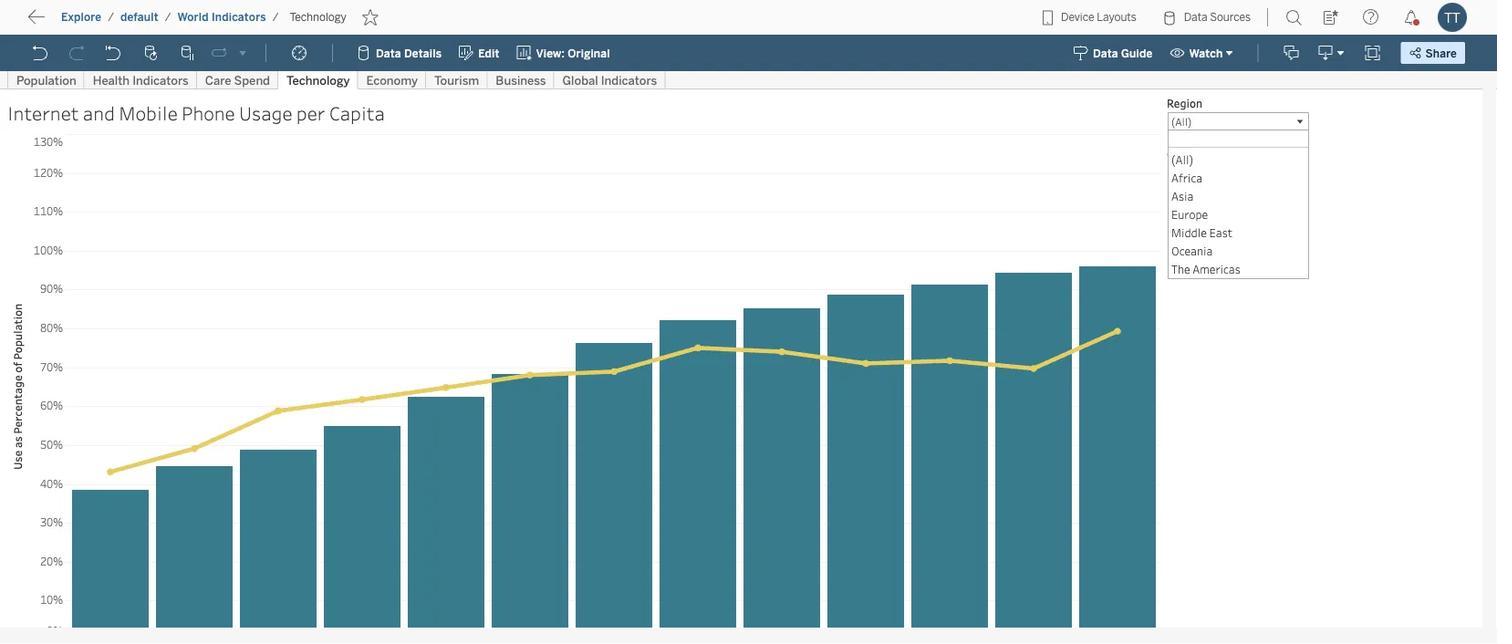 Task type: vqa. For each thing, say whether or not it's contained in the screenshot.
January, Month of Order Date. Press Space to toggle selection. Press Escape to go back to the left margin. Use arrow keys to navigate headers text field
no



Task type: locate. For each thing, give the bounding box(es) containing it.
skip
[[47, 14, 78, 31]]

skip to content link
[[44, 10, 186, 35]]

0 horizontal spatial /
[[108, 10, 114, 24]]

technology element
[[284, 10, 352, 24]]

3 / from the left
[[272, 10, 279, 24]]

/
[[108, 10, 114, 24], [165, 10, 171, 24], [272, 10, 279, 24]]

/ right indicators
[[272, 10, 279, 24]]

technology
[[290, 10, 347, 24]]

2 / from the left
[[165, 10, 171, 24]]

default
[[120, 10, 158, 24]]

explore
[[61, 10, 101, 24]]

2 horizontal spatial /
[[272, 10, 279, 24]]

/ right to
[[108, 10, 114, 24]]

skip to content
[[47, 14, 157, 31]]

1 horizontal spatial /
[[165, 10, 171, 24]]

/ left world
[[165, 10, 171, 24]]

explore / default / world indicators /
[[61, 10, 279, 24]]



Task type: describe. For each thing, give the bounding box(es) containing it.
to
[[82, 14, 97, 31]]

explore link
[[60, 10, 102, 25]]

world
[[177, 10, 209, 24]]

default link
[[119, 10, 159, 25]]

indicators
[[212, 10, 266, 24]]

world indicators link
[[177, 10, 267, 25]]

1 / from the left
[[108, 10, 114, 24]]

content
[[100, 14, 157, 31]]



